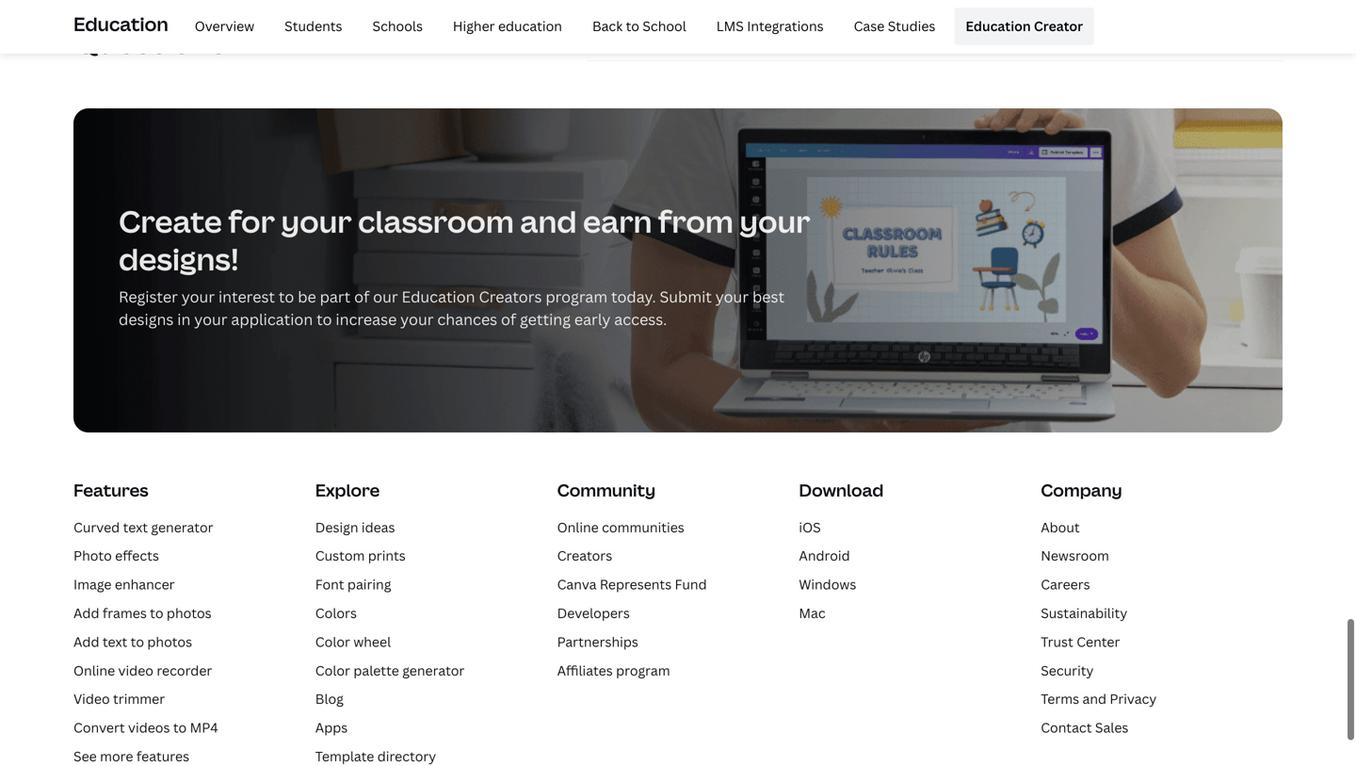 Task type: describe. For each thing, give the bounding box(es) containing it.
canva represents fund link
[[557, 575, 707, 593]]

overview link
[[183, 8, 266, 45]]

case studies link
[[843, 8, 947, 45]]

if i get selected for education creators, how and when do i get paid?
[[587, 13, 1215, 39]]

newsroom link
[[1041, 547, 1110, 565]]

designs!
[[119, 238, 239, 279]]

canva
[[557, 575, 597, 593]]

increase
[[336, 309, 397, 329]]

trust center link
[[1041, 633, 1121, 650]]

download
[[799, 479, 884, 502]]

apps
[[315, 719, 348, 736]]

contact
[[1041, 719, 1092, 736]]

studies
[[888, 17, 936, 35]]

directory
[[378, 747, 436, 765]]

color wheel
[[315, 633, 391, 650]]

explore
[[315, 479, 380, 502]]

1 get from the left
[[613, 13, 644, 39]]

developers link
[[557, 604, 630, 622]]

classroom
[[358, 201, 514, 242]]

frequently asked questions
[[73, 0, 337, 63]]

see more features link
[[73, 747, 189, 765]]

photo effects link
[[73, 547, 159, 565]]

back to school link
[[581, 8, 698, 45]]

ios link
[[799, 518, 821, 536]]

privacy
[[1110, 690, 1157, 708]]

part
[[320, 286, 351, 307]]

your left best
[[716, 286, 749, 307]]

case
[[854, 17, 885, 35]]

back
[[593, 17, 623, 35]]

education inside the if i get selected for education creators, how and when do i get paid? dropdown button
[[765, 13, 860, 39]]

2 i from the left
[[1120, 13, 1125, 39]]

to left mp4
[[173, 719, 187, 736]]

creators,
[[864, 13, 953, 39]]

if
[[587, 13, 601, 39]]

to down 'part'
[[317, 309, 332, 329]]

asked
[[245, 0, 337, 25]]

image enhancer link
[[73, 575, 175, 593]]

creators link
[[557, 547, 613, 565]]

design ideas link
[[315, 518, 395, 536]]

color palette generator
[[315, 661, 465, 679]]

earn
[[583, 201, 652, 242]]

color wheel link
[[315, 633, 391, 650]]

application
[[231, 309, 313, 329]]

our
[[373, 286, 398, 307]]

photo effects
[[73, 547, 159, 565]]

add for add frames to photos
[[73, 604, 99, 622]]

online for online video recorder
[[73, 661, 115, 679]]

designs
[[119, 309, 174, 329]]

video trimmer
[[73, 690, 165, 708]]

template directory link
[[315, 747, 436, 765]]

do
[[1092, 13, 1116, 39]]

videos
[[128, 719, 170, 736]]

design ideas
[[315, 518, 395, 536]]

your up in
[[182, 286, 215, 307]]

higher education link
[[442, 8, 574, 45]]

effects
[[115, 547, 159, 565]]

features
[[136, 747, 189, 765]]

and inside dropdown button
[[999, 13, 1035, 39]]

school
[[643, 17, 687, 35]]

template directory
[[315, 747, 436, 765]]

create for your classroom and earn from your designs! register your interest to be part of our education creators program today. submit your best designs in your application to increase your chances of getting early access.
[[119, 201, 811, 329]]

prints
[[368, 547, 406, 565]]

selected
[[648, 13, 728, 39]]

generator for color palette generator
[[403, 661, 465, 679]]

template
[[315, 747, 374, 765]]

affiliates
[[557, 661, 613, 679]]

in
[[177, 309, 191, 329]]

mp4
[[190, 719, 218, 736]]

see
[[73, 747, 97, 765]]

security
[[1041, 661, 1094, 679]]

contact sales link
[[1041, 719, 1129, 736]]

getting
[[520, 309, 571, 329]]

canva represents fund
[[557, 575, 707, 593]]

online for online communities
[[557, 518, 599, 536]]

education
[[498, 17, 562, 35]]

android link
[[799, 547, 850, 565]]

generator for curved text generator
[[151, 518, 213, 536]]

affiliates program link
[[557, 661, 670, 679]]

font pairing
[[315, 575, 391, 593]]

curved
[[73, 518, 120, 536]]

submit
[[660, 286, 712, 307]]

terms and privacy link
[[1041, 690, 1157, 708]]

add text to photos link
[[73, 633, 192, 650]]

more
[[100, 747, 133, 765]]

add frames to photos
[[73, 604, 212, 622]]

custom prints link
[[315, 547, 406, 565]]

education inside create for your classroom and earn from your designs! register your interest to be part of our education creators program today. submit your best designs in your application to increase your chances of getting early access.
[[402, 286, 475, 307]]

program inside create for your classroom and earn from your designs! register your interest to be part of our education creators program today. submit your best designs in your application to increase your chances of getting early access.
[[546, 286, 608, 307]]

for inside create for your classroom and earn from your designs! register your interest to be part of our education creators program today. submit your best designs in your application to increase your chances of getting early access.
[[228, 201, 275, 242]]

convert videos to mp4 link
[[73, 719, 218, 736]]

frames
[[103, 604, 147, 622]]

chances
[[438, 309, 498, 329]]

windows
[[799, 575, 857, 593]]

be
[[298, 286, 316, 307]]

access.
[[615, 309, 667, 329]]

developers
[[557, 604, 630, 622]]

integrations
[[747, 17, 824, 35]]

1 i from the left
[[604, 13, 610, 39]]

your up be
[[281, 201, 352, 242]]



Task type: locate. For each thing, give the bounding box(es) containing it.
0 horizontal spatial generator
[[151, 518, 213, 536]]

early
[[575, 309, 611, 329]]

represents
[[600, 575, 672, 593]]

of up the increase
[[354, 286, 370, 307]]

1 horizontal spatial of
[[501, 309, 516, 329]]

text for add
[[103, 633, 127, 650]]

video trimmer link
[[73, 690, 165, 708]]

add up video on the left of page
[[73, 633, 99, 650]]

creators
[[479, 286, 542, 307], [557, 547, 613, 565]]

0 vertical spatial photos
[[167, 604, 212, 622]]

1 vertical spatial color
[[315, 661, 350, 679]]

1 horizontal spatial creators
[[557, 547, 613, 565]]

palette
[[354, 661, 399, 679]]

education inside education creator link
[[966, 17, 1031, 35]]

program up early
[[546, 286, 608, 307]]

if i get selected for education creators, how and when do i get paid? button
[[587, 0, 1283, 60]]

features
[[73, 479, 148, 502]]

1 add from the top
[[73, 604, 99, 622]]

0 vertical spatial generator
[[151, 518, 213, 536]]

register
[[119, 286, 178, 307]]

trust
[[1041, 633, 1074, 650]]

education creator
[[966, 17, 1084, 35]]

menu bar
[[176, 8, 1095, 45]]

1 horizontal spatial and
[[999, 13, 1035, 39]]

creators up canva
[[557, 547, 613, 565]]

add
[[73, 604, 99, 622], [73, 633, 99, 650]]

convert
[[73, 719, 125, 736]]

1 vertical spatial program
[[616, 661, 670, 679]]

program down the partnerships
[[616, 661, 670, 679]]

font pairing link
[[315, 575, 391, 593]]

terms
[[1041, 690, 1080, 708]]

careers
[[1041, 575, 1091, 593]]

interest
[[219, 286, 275, 307]]

0 horizontal spatial for
[[228, 201, 275, 242]]

photos for add text to photos
[[147, 633, 192, 650]]

color for color palette generator
[[315, 661, 350, 679]]

how
[[957, 13, 995, 39]]

color up blog link
[[315, 661, 350, 679]]

text for curved
[[123, 518, 148, 536]]

mac link
[[799, 604, 826, 622]]

photos
[[167, 604, 212, 622], [147, 633, 192, 650]]

1 horizontal spatial program
[[616, 661, 670, 679]]

1 vertical spatial of
[[501, 309, 516, 329]]

design
[[315, 518, 359, 536]]

color down colors
[[315, 633, 350, 650]]

program
[[546, 286, 608, 307], [616, 661, 670, 679]]

trust center
[[1041, 633, 1121, 650]]

text
[[123, 518, 148, 536], [103, 633, 127, 650]]

to up video
[[131, 633, 144, 650]]

1 vertical spatial creators
[[557, 547, 613, 565]]

online video recorder link
[[73, 661, 212, 679]]

0 horizontal spatial creators
[[479, 286, 542, 307]]

for up interest
[[228, 201, 275, 242]]

education
[[73, 11, 168, 37], [765, 13, 860, 39], [966, 17, 1031, 35], [402, 286, 475, 307]]

creators inside create for your classroom and earn from your designs! register your interest to be part of our education creators program today. submit your best designs in your application to increase your chances of getting early access.
[[479, 286, 542, 307]]

for
[[732, 13, 761, 39], [228, 201, 275, 242]]

online
[[557, 518, 599, 536], [73, 661, 115, 679]]

partnerships
[[557, 633, 639, 650]]

schools
[[373, 17, 423, 35]]

company
[[1041, 479, 1123, 502]]

communities
[[602, 518, 685, 536]]

online up creators link
[[557, 518, 599, 536]]

i right "if"
[[604, 13, 610, 39]]

to
[[626, 17, 640, 35], [279, 286, 294, 307], [317, 309, 332, 329], [150, 604, 164, 622], [131, 633, 144, 650], [173, 719, 187, 736]]

and right 'how' at the top right of page
[[999, 13, 1035, 39]]

color palette generator link
[[315, 661, 465, 679]]

1 horizontal spatial i
[[1120, 13, 1125, 39]]

and left earn
[[520, 201, 577, 242]]

back to school
[[593, 17, 687, 35]]

i right do
[[1120, 13, 1125, 39]]

colors
[[315, 604, 357, 622]]

lms
[[717, 17, 744, 35]]

to right back
[[626, 17, 640, 35]]

community
[[557, 479, 656, 502]]

0 vertical spatial creators
[[479, 286, 542, 307]]

add for add text to photos
[[73, 633, 99, 650]]

0 horizontal spatial online
[[73, 661, 115, 679]]

creators up getting
[[479, 286, 542, 307]]

generator
[[151, 518, 213, 536], [403, 661, 465, 679]]

of
[[354, 286, 370, 307], [501, 309, 516, 329]]

create
[[119, 201, 222, 242]]

wheel
[[354, 633, 391, 650]]

to left be
[[279, 286, 294, 307]]

1 vertical spatial and
[[520, 201, 577, 242]]

0 vertical spatial online
[[557, 518, 599, 536]]

to down enhancer
[[150, 604, 164, 622]]

generator right palette
[[403, 661, 465, 679]]

0 vertical spatial of
[[354, 286, 370, 307]]

your right in
[[194, 309, 228, 329]]

1 vertical spatial generator
[[403, 661, 465, 679]]

affiliates program
[[557, 661, 670, 679]]

curved text generator
[[73, 518, 213, 536]]

higher
[[453, 17, 495, 35]]

fund
[[675, 575, 707, 593]]

1 color from the top
[[315, 633, 350, 650]]

online up video on the left of page
[[73, 661, 115, 679]]

1 vertical spatial photos
[[147, 633, 192, 650]]

get
[[613, 13, 644, 39], [1129, 13, 1160, 39]]

careers link
[[1041, 575, 1091, 593]]

android
[[799, 547, 850, 565]]

students
[[285, 17, 343, 35]]

1 horizontal spatial get
[[1129, 13, 1160, 39]]

1 horizontal spatial online
[[557, 518, 599, 536]]

photos down enhancer
[[167, 604, 212, 622]]

text up effects
[[123, 518, 148, 536]]

photos for add frames to photos
[[167, 604, 212, 622]]

contact sales
[[1041, 719, 1129, 736]]

1 horizontal spatial for
[[732, 13, 761, 39]]

apps link
[[315, 719, 348, 736]]

text down frames
[[103, 633, 127, 650]]

0 vertical spatial text
[[123, 518, 148, 536]]

for inside the if i get selected for education creators, how and when do i get paid? dropdown button
[[732, 13, 761, 39]]

0 vertical spatial add
[[73, 604, 99, 622]]

add text to photos
[[73, 633, 192, 650]]

2 vertical spatial and
[[1083, 690, 1107, 708]]

ideas
[[362, 518, 395, 536]]

windows link
[[799, 575, 857, 593]]

0 vertical spatial color
[[315, 633, 350, 650]]

frequently
[[73, 0, 239, 25]]

get right "if"
[[613, 13, 644, 39]]

menu bar containing overview
[[176, 8, 1095, 45]]

2 get from the left
[[1129, 13, 1160, 39]]

1 vertical spatial online
[[73, 661, 115, 679]]

enhancer
[[115, 575, 175, 593]]

1 vertical spatial for
[[228, 201, 275, 242]]

color for color wheel
[[315, 633, 350, 650]]

trimmer
[[113, 690, 165, 708]]

case studies
[[854, 17, 936, 35]]

about
[[1041, 518, 1080, 536]]

photos up recorder
[[147, 633, 192, 650]]

convert videos to mp4
[[73, 719, 218, 736]]

0 horizontal spatial get
[[613, 13, 644, 39]]

0 vertical spatial for
[[732, 13, 761, 39]]

2 horizontal spatial and
[[1083, 690, 1107, 708]]

and up contact sales
[[1083, 690, 1107, 708]]

from
[[659, 201, 734, 242]]

0 vertical spatial program
[[546, 286, 608, 307]]

1 vertical spatial add
[[73, 633, 99, 650]]

2 color from the top
[[315, 661, 350, 679]]

pairing
[[348, 575, 391, 593]]

to inside menu bar
[[626, 17, 640, 35]]

and inside create for your classroom and earn from your designs! register your interest to be part of our education creators program today. submit your best designs in your application to increase your chances of getting early access.
[[520, 201, 577, 242]]

1 horizontal spatial generator
[[403, 661, 465, 679]]

0 horizontal spatial i
[[604, 13, 610, 39]]

for right the selected
[[732, 13, 761, 39]]

2 add from the top
[[73, 633, 99, 650]]

0 horizontal spatial program
[[546, 286, 608, 307]]

get right do
[[1129, 13, 1160, 39]]

image
[[73, 575, 112, 593]]

of left getting
[[501, 309, 516, 329]]

video
[[118, 661, 154, 679]]

0 vertical spatial and
[[999, 13, 1035, 39]]

photo
[[73, 547, 112, 565]]

creator
[[1034, 17, 1084, 35]]

your up best
[[740, 201, 811, 242]]

ios
[[799, 518, 821, 536]]

your left chances
[[401, 309, 434, 329]]

1 vertical spatial text
[[103, 633, 127, 650]]

paid?
[[1163, 13, 1215, 39]]

0 horizontal spatial of
[[354, 286, 370, 307]]

0 horizontal spatial and
[[520, 201, 577, 242]]

generator up effects
[[151, 518, 213, 536]]

add down image
[[73, 604, 99, 622]]

color
[[315, 633, 350, 650], [315, 661, 350, 679]]

online communities link
[[557, 518, 685, 536]]

sales
[[1096, 719, 1129, 736]]

lms integrations
[[717, 17, 824, 35]]



Task type: vqa. For each thing, say whether or not it's contained in the screenshot.
THE FREE
no



